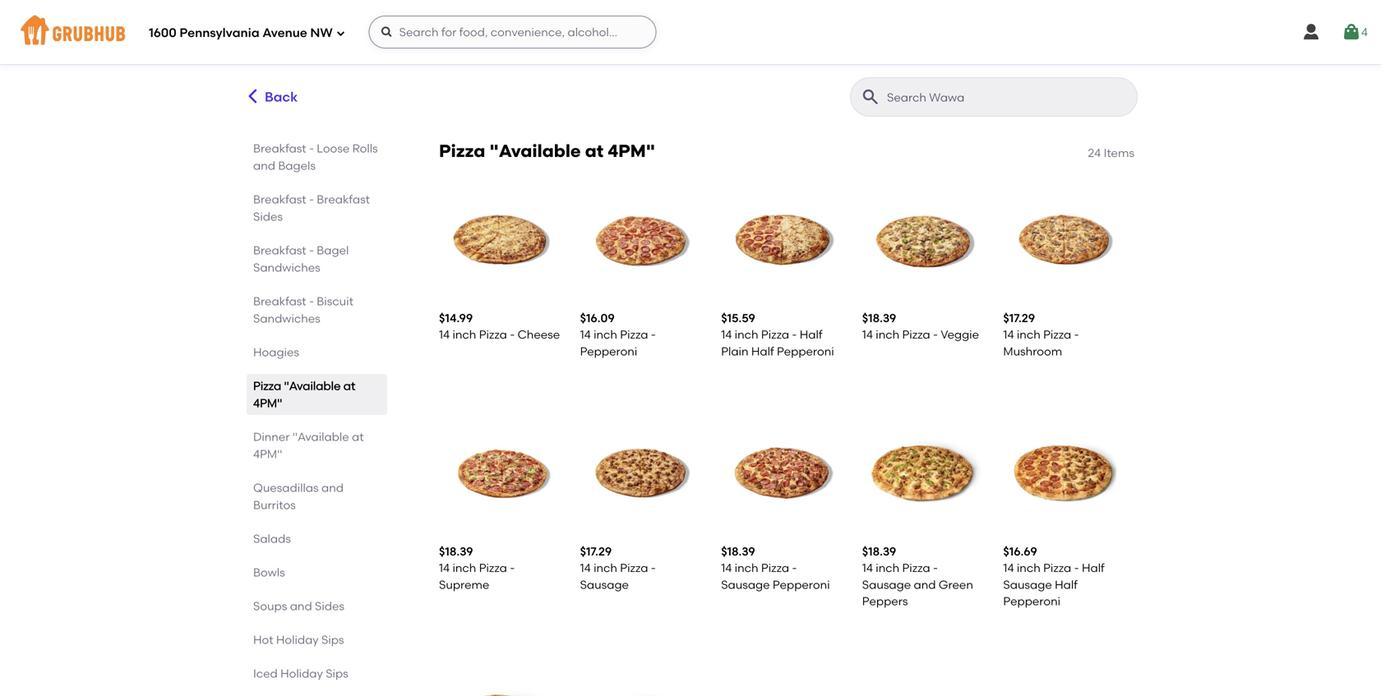 Task type: locate. For each thing, give the bounding box(es) containing it.
inch inside $18.39 14 inch pizza - sausage and green peppers
[[876, 561, 900, 575]]

0 horizontal spatial sides
[[253, 210, 283, 224]]

14 for 14 inch pizza - half sausage half pepperoni
[[1004, 561, 1014, 575]]

inch inside $18.39 14 inch pizza - sausage pepperoni
[[735, 561, 759, 575]]

1 vertical spatial $17.29
[[580, 545, 612, 559]]

0 vertical spatial pizza "available at 4pm"
[[439, 141, 655, 162]]

at inside dinner "available at 4pm"
[[352, 430, 364, 444]]

pizza inside $17.29 14 inch pizza - mushroom
[[1044, 328, 1072, 342]]

0 horizontal spatial $17.29
[[580, 545, 612, 559]]

14 inside $18.39 14 inch pizza - supreme
[[439, 561, 450, 575]]

pizza for $18.39 14 inch pizza - veggie
[[903, 328, 931, 342]]

14 for 14 inch pizza - cheese
[[439, 328, 450, 342]]

sips inside iced holiday sips tab
[[326, 667, 348, 681]]

pizza inside $18.39 14 inch pizza - veggie
[[903, 328, 931, 342]]

sides up breakfast - bagel sandwiches
[[253, 210, 283, 224]]

pepperoni inside the $15.59 14 inch pizza - half plain half pepperoni
[[777, 345, 834, 359]]

sandwiches
[[253, 261, 321, 275], [253, 312, 321, 326]]

pizza for $15.59 14 inch pizza - half plain half pepperoni
[[761, 328, 790, 342]]

inch inside $18.39 14 inch pizza - supreme
[[453, 561, 476, 575]]

-
[[309, 141, 314, 155], [309, 192, 314, 206], [309, 243, 314, 257], [309, 294, 314, 308], [510, 328, 515, 342], [651, 328, 656, 342], [792, 328, 797, 342], [933, 328, 938, 342], [1074, 328, 1079, 342], [510, 561, 515, 575], [651, 561, 656, 575], [792, 561, 797, 575], [933, 561, 938, 575], [1074, 561, 1079, 575]]

0 vertical spatial at
[[585, 141, 604, 162]]

breakfast - breakfast sides
[[253, 192, 370, 224]]

- inside breakfast - breakfast sides
[[309, 192, 314, 206]]

inch for 14 inch pizza - cheese
[[453, 328, 476, 342]]

$15.59 14 inch pizza - half plain half pepperoni
[[721, 311, 834, 359]]

- inside $16.69 14 inch pizza - half sausage half pepperoni
[[1074, 561, 1079, 575]]

- inside $18.39 14 inch pizza - sausage pepperoni
[[792, 561, 797, 575]]

pizza for $17.29 14 inch pizza - mushroom
[[1044, 328, 1072, 342]]

and left bagels
[[253, 159, 275, 173]]

inch inside $18.39 14 inch pizza - veggie
[[876, 328, 900, 342]]

1 sausage from the left
[[580, 578, 629, 592]]

and left green
[[914, 578, 936, 592]]

inch inside $16.69 14 inch pizza - half sausage half pepperoni
[[1017, 561, 1041, 575]]

soups and sides tab
[[253, 598, 381, 615]]

breakfast inside breakfast - bagel sandwiches
[[253, 243, 306, 257]]

rolls
[[352, 141, 378, 155]]

pennsylvania
[[180, 26, 260, 40]]

$18.39 inside $18.39 14 inch pizza - supreme
[[439, 545, 473, 559]]

pizza inside $18.39 14 inch pizza - supreme
[[479, 561, 507, 575]]

- inside $18.39 14 inch pizza - veggie
[[933, 328, 938, 342]]

sausage for 14 inch pizza - sausage and green peppers
[[862, 578, 911, 592]]

hoagies
[[253, 345, 299, 359]]

1 horizontal spatial sides
[[315, 599, 345, 613]]

1 horizontal spatial $17.29
[[1004, 311, 1035, 325]]

14 inside $17.29 14 inch pizza - mushroom
[[1004, 328, 1014, 342]]

sausage inside $17.29 14 inch pizza - sausage
[[580, 578, 629, 592]]

pizza
[[439, 141, 485, 162], [479, 328, 507, 342], [620, 328, 648, 342], [761, 328, 790, 342], [903, 328, 931, 342], [1044, 328, 1072, 342], [253, 379, 281, 393], [479, 561, 507, 575], [620, 561, 648, 575], [761, 561, 790, 575], [903, 561, 931, 575], [1044, 561, 1072, 575]]

"available
[[490, 141, 581, 162], [284, 379, 341, 393], [293, 430, 349, 444]]

holiday for iced
[[280, 667, 323, 681]]

pizza "available at 4pm" tab
[[253, 377, 381, 412]]

inch inside $16.09 14 inch pizza - pepperoni
[[594, 328, 618, 342]]

inch inside $17.29 14 inch pizza - mushroom
[[1017, 328, 1041, 342]]

sandwiches up 'hoagies'
[[253, 312, 321, 326]]

breakfast down bagels
[[253, 192, 306, 206]]

1 sandwiches from the top
[[253, 261, 321, 275]]

4pm"
[[608, 141, 655, 162], [253, 396, 282, 410], [253, 447, 282, 461]]

inch for 14 inch pizza - sausage and green peppers
[[876, 561, 900, 575]]

0 horizontal spatial pizza "available at 4pm"
[[253, 379, 355, 410]]

sandwiches for biscuit
[[253, 312, 321, 326]]

14 inside $16.09 14 inch pizza - pepperoni
[[580, 328, 591, 342]]

holiday down soups and sides
[[276, 633, 319, 647]]

14 inside $17.29 14 inch pizza - sausage
[[580, 561, 591, 575]]

pizza for $16.69 14 inch pizza - half sausage half pepperoni
[[1044, 561, 1072, 575]]

veggie
[[941, 328, 979, 342]]

1 vertical spatial holiday
[[280, 667, 323, 681]]

sips down the soups and sides tab
[[322, 633, 344, 647]]

pizza for $18.39 14 inch pizza - sausage and green peppers
[[903, 561, 931, 575]]

14 inch pizza - mushroom image
[[1004, 179, 1125, 301]]

0 vertical spatial sandwiches
[[253, 261, 321, 275]]

- inside $18.39 14 inch pizza - supreme
[[510, 561, 515, 575]]

soups
[[253, 599, 287, 613]]

pizza for $14.99 14 inch pizza - cheese
[[479, 328, 507, 342]]

breakfast down breakfast - bagel sandwiches
[[253, 294, 306, 308]]

2 vertical spatial 4pm"
[[253, 447, 282, 461]]

and down dinner "available at 4pm" tab
[[322, 481, 344, 495]]

breakfast down breakfast - breakfast sides
[[253, 243, 306, 257]]

$16.09 14 inch pizza - pepperoni
[[580, 311, 656, 359]]

- inside $18.39 14 inch pizza - sausage and green peppers
[[933, 561, 938, 575]]

14 inch pizza - half plain half mushroom image
[[439, 663, 561, 697]]

cheese
[[518, 328, 560, 342]]

sandwiches up breakfast - biscuit sandwiches
[[253, 261, 321, 275]]

$17.29 14 inch pizza - mushroom
[[1004, 311, 1079, 359]]

- for $18.39 14 inch pizza - supreme
[[510, 561, 515, 575]]

pizza inside $16.69 14 inch pizza - half sausage half pepperoni
[[1044, 561, 1072, 575]]

3 sausage from the left
[[862, 578, 911, 592]]

- for $16.69 14 inch pizza - half sausage half pepperoni
[[1074, 561, 1079, 575]]

14 for 14 inch pizza - sausage
[[580, 561, 591, 575]]

half
[[800, 328, 823, 342], [752, 345, 774, 359], [1082, 561, 1105, 575], [1055, 578, 1078, 592]]

$17.29 14 inch pizza - sausage
[[580, 545, 656, 592]]

1 horizontal spatial pizza "available at 4pm"
[[439, 141, 655, 162]]

pizza "available at 4pm"
[[439, 141, 655, 162], [253, 379, 355, 410]]

and inside the quesadillas and burritos
[[322, 481, 344, 495]]

pizza for $17.29 14 inch pizza - sausage
[[620, 561, 648, 575]]

- inside $14.99 14 inch pizza - cheese
[[510, 328, 515, 342]]

2 vertical spatial at
[[352, 430, 364, 444]]

pepperoni
[[580, 345, 638, 359], [777, 345, 834, 359], [773, 578, 830, 592], [1004, 595, 1061, 609]]

pizza for $16.09 14 inch pizza - pepperoni
[[620, 328, 648, 342]]

sips down hot holiday sips tab
[[326, 667, 348, 681]]

pizza inside $18.39 14 inch pizza - sausage and green peppers
[[903, 561, 931, 575]]

inch inside $17.29 14 inch pizza - sausage
[[594, 561, 618, 575]]

14 inch pizza - cheese image
[[439, 179, 561, 301]]

$16.09
[[580, 311, 615, 325]]

inch for 14 inch pizza - half plain half pepperoni
[[735, 328, 759, 342]]

0 vertical spatial sides
[[253, 210, 283, 224]]

plain
[[721, 345, 749, 359]]

$18.39 inside $18.39 14 inch pizza - sausage pepperoni
[[721, 545, 755, 559]]

$18.39 14 inch pizza - sausage pepperoni
[[721, 545, 830, 592]]

inch for 14 inch pizza - supreme
[[453, 561, 476, 575]]

14 inside the $15.59 14 inch pizza - half plain half pepperoni
[[721, 328, 732, 342]]

iced
[[253, 667, 278, 681]]

0 vertical spatial sips
[[322, 633, 344, 647]]

inch for 14 inch pizza - pepperoni
[[594, 328, 618, 342]]

quesadillas
[[253, 481, 319, 495]]

soups and sides
[[253, 599, 345, 613]]

holiday
[[276, 633, 319, 647], [280, 667, 323, 681]]

breakfast - loose rolls and bagels
[[253, 141, 378, 173]]

1600
[[149, 26, 177, 40]]

holiday down hot holiday sips
[[280, 667, 323, 681]]

4pm" inside dinner "available at 4pm"
[[253, 447, 282, 461]]

$18.39 inside $18.39 14 inch pizza - sausage and green peppers
[[862, 545, 897, 559]]

2 sandwiches from the top
[[253, 312, 321, 326]]

sausage inside $18.39 14 inch pizza - sausage pepperoni
[[721, 578, 770, 592]]

4pm" inside "pizza "available at 4pm""
[[253, 396, 282, 410]]

0 vertical spatial holiday
[[276, 633, 319, 647]]

sips inside hot holiday sips tab
[[322, 633, 344, 647]]

- for $18.39 14 inch pizza - sausage and green peppers
[[933, 561, 938, 575]]

burritos
[[253, 498, 296, 512]]

back button
[[243, 77, 299, 117]]

$18.39 for $18.39 14 inch pizza - sausage and green peppers
[[862, 545, 897, 559]]

14 for 14 inch pizza - mushroom
[[1004, 328, 1014, 342]]

14
[[439, 328, 450, 342], [580, 328, 591, 342], [721, 328, 732, 342], [862, 328, 873, 342], [1004, 328, 1014, 342], [439, 561, 450, 575], [580, 561, 591, 575], [721, 561, 732, 575], [862, 561, 873, 575], [1004, 561, 1014, 575]]

svg image
[[1302, 22, 1321, 42], [1342, 22, 1362, 42], [380, 25, 394, 39], [336, 28, 346, 38]]

"available for pizza "available at 4pm" tab
[[284, 379, 341, 393]]

hot holiday sips tab
[[253, 632, 381, 649]]

4 sausage from the left
[[1004, 578, 1052, 592]]

$15.59
[[721, 311, 756, 325]]

pizza inside the $15.59 14 inch pizza - half plain half pepperoni
[[761, 328, 790, 342]]

magnifying glass icon image
[[861, 87, 881, 107]]

sides
[[253, 210, 283, 224], [315, 599, 345, 613]]

inch
[[453, 328, 476, 342], [594, 328, 618, 342], [735, 328, 759, 342], [876, 328, 900, 342], [1017, 328, 1041, 342], [453, 561, 476, 575], [594, 561, 618, 575], [735, 561, 759, 575], [876, 561, 900, 575], [1017, 561, 1041, 575]]

2 sausage from the left
[[721, 578, 770, 592]]

"available inside "pizza "available at 4pm""
[[284, 379, 341, 393]]

1 vertical spatial "available
[[284, 379, 341, 393]]

pizza for $18.39 14 inch pizza - supreme
[[479, 561, 507, 575]]

inch for 14 inch pizza - sausage
[[594, 561, 618, 575]]

sides down bowls tab
[[315, 599, 345, 613]]

1 vertical spatial 4pm"
[[253, 396, 282, 410]]

salads
[[253, 532, 291, 546]]

1 vertical spatial sides
[[315, 599, 345, 613]]

24
[[1088, 146, 1101, 160]]

- inside the $15.59 14 inch pizza - half plain half pepperoni
[[792, 328, 797, 342]]

$18.39 14 inch pizza - veggie
[[862, 311, 979, 342]]

24 items
[[1088, 146, 1135, 160]]

- inside $17.29 14 inch pizza - mushroom
[[1074, 328, 1079, 342]]

- inside $17.29 14 inch pizza - sausage
[[651, 561, 656, 575]]

sips for iced holiday sips
[[326, 667, 348, 681]]

pizza "available at 4pm" inside pizza "available at 4pm" tab
[[253, 379, 355, 410]]

at for dinner "available at 4pm" tab
[[352, 430, 364, 444]]

nw
[[310, 26, 333, 40]]

breakfast inside breakfast - biscuit sandwiches
[[253, 294, 306, 308]]

1 vertical spatial pizza "available at 4pm"
[[253, 379, 355, 410]]

14 inch pizza - veggie image
[[862, 179, 984, 301]]

- inside $16.09 14 inch pizza - pepperoni
[[651, 328, 656, 342]]

"available inside dinner "available at 4pm"
[[293, 430, 349, 444]]

dinner "available at 4pm" tab
[[253, 428, 381, 463]]

loose
[[317, 141, 350, 155]]

$18.39 14 inch pizza - supreme
[[439, 545, 515, 592]]

breakfast - biscuit sandwiches tab
[[253, 293, 381, 327]]

$17.29 inside $17.29 14 inch pizza - sausage
[[580, 545, 612, 559]]

sandwiches inside breakfast - biscuit sandwiches
[[253, 312, 321, 326]]

breakfast inside breakfast - loose rolls and bagels
[[253, 141, 306, 155]]

14 inside $18.39 14 inch pizza - sausage pepperoni
[[721, 561, 732, 575]]

and
[[253, 159, 275, 173], [322, 481, 344, 495], [914, 578, 936, 592], [290, 599, 312, 613]]

pizza inside $18.39 14 inch pizza - sausage pepperoni
[[761, 561, 790, 575]]

breakfast
[[253, 141, 306, 155], [253, 192, 306, 206], [317, 192, 370, 206], [253, 243, 306, 257], [253, 294, 306, 308]]

at
[[585, 141, 604, 162], [344, 379, 355, 393], [352, 430, 364, 444]]

14 inside $18.39 14 inch pizza - sausage and green peppers
[[862, 561, 873, 575]]

breakfast - bagel sandwiches tab
[[253, 242, 381, 276]]

$17.29 inside $17.29 14 inch pizza - mushroom
[[1004, 311, 1035, 325]]

pizza inside $14.99 14 inch pizza - cheese
[[479, 328, 507, 342]]

$17.29
[[1004, 311, 1035, 325], [580, 545, 612, 559]]

sausage
[[580, 578, 629, 592], [721, 578, 770, 592], [862, 578, 911, 592], [1004, 578, 1052, 592]]

inch inside $14.99 14 inch pizza - cheese
[[453, 328, 476, 342]]

sides inside breakfast - breakfast sides
[[253, 210, 283, 224]]

breakfast - bagel sandwiches
[[253, 243, 349, 275]]

pizza inside $17.29 14 inch pizza - sausage
[[620, 561, 648, 575]]

inch inside the $15.59 14 inch pizza - half plain half pepperoni
[[735, 328, 759, 342]]

biscuit
[[317, 294, 354, 308]]

14 inside $18.39 14 inch pizza - veggie
[[862, 328, 873, 342]]

$18.39 14 inch pizza - sausage and green peppers
[[862, 545, 974, 609]]

sandwiches inside breakfast - bagel sandwiches
[[253, 261, 321, 275]]

$18.39 for $18.39 14 inch pizza - sausage pepperoni
[[721, 545, 755, 559]]

pizza inside $16.09 14 inch pizza - pepperoni
[[620, 328, 648, 342]]

avenue
[[263, 26, 307, 40]]

sausage for 14 inch pizza - sausage
[[580, 578, 629, 592]]

4 button
[[1342, 17, 1368, 47]]

2 vertical spatial "available
[[293, 430, 349, 444]]

sips
[[322, 633, 344, 647], [326, 667, 348, 681]]

0 vertical spatial $17.29
[[1004, 311, 1035, 325]]

1 vertical spatial sandwiches
[[253, 312, 321, 326]]

1 vertical spatial sips
[[326, 667, 348, 681]]

1 vertical spatial at
[[344, 379, 355, 393]]

14 inside $16.69 14 inch pizza - half sausage half pepperoni
[[1004, 561, 1014, 575]]

14 inch pizza - sausage pepperoni image
[[721, 413, 843, 534]]

14 inch pizza - pepperoni image
[[580, 179, 702, 301]]

- for $16.09 14 inch pizza - pepperoni
[[651, 328, 656, 342]]

inch for 14 inch pizza - half sausage half pepperoni
[[1017, 561, 1041, 575]]

sausage inside $18.39 14 inch pizza - sausage and green peppers
[[862, 578, 911, 592]]

sips for hot holiday sips
[[322, 633, 344, 647]]

14 inside $14.99 14 inch pizza - cheese
[[439, 328, 450, 342]]

breakfast up bagels
[[253, 141, 306, 155]]

- for $15.59 14 inch pizza - half plain half pepperoni
[[792, 328, 797, 342]]

$18.39
[[862, 311, 897, 325], [439, 545, 473, 559], [721, 545, 755, 559], [862, 545, 897, 559]]

at inside "pizza "available at 4pm""
[[344, 379, 355, 393]]

$18.39 inside $18.39 14 inch pizza - veggie
[[862, 311, 897, 325]]



Task type: describe. For each thing, give the bounding box(es) containing it.
Search Wawa search field
[[886, 90, 1132, 105]]

inch for 14 inch pizza - veggie
[[876, 328, 900, 342]]

dinner
[[253, 430, 290, 444]]

breakfast down breakfast - loose rolls and bagels tab
[[317, 192, 370, 206]]

14 for 14 inch pizza - pepperoni
[[580, 328, 591, 342]]

14 for 14 inch pizza - half plain half pepperoni
[[721, 328, 732, 342]]

quesadillas and burritos
[[253, 481, 344, 512]]

- for $18.39 14 inch pizza - sausage pepperoni
[[792, 561, 797, 575]]

14 inch pizza - half plain half pepperoni image
[[721, 179, 843, 301]]

iced holiday sips tab
[[253, 665, 381, 683]]

at for pizza "available at 4pm" tab
[[344, 379, 355, 393]]

pepperoni inside $16.69 14 inch pizza - half sausage half pepperoni
[[1004, 595, 1061, 609]]

green
[[939, 578, 974, 592]]

caret left icon image
[[244, 88, 262, 105]]

4pm" for dinner "available at 4pm" tab
[[253, 447, 282, 461]]

breakfast for breakfast - biscuit sandwiches
[[253, 294, 306, 308]]

14 inch pizza - half sausage half pepperoni image
[[1004, 413, 1125, 534]]

4
[[1362, 25, 1368, 39]]

bagels
[[278, 159, 316, 173]]

$18.39 for $18.39 14 inch pizza - supreme
[[439, 545, 473, 559]]

peppers
[[862, 595, 908, 609]]

mushroom
[[1004, 345, 1063, 359]]

salads tab
[[253, 530, 381, 548]]

$16.69 14 inch pizza - half sausage half pepperoni
[[1004, 545, 1105, 609]]

breakfast for breakfast - breakfast sides
[[253, 192, 306, 206]]

14 inch pizza - sausage and green peppers image
[[862, 413, 984, 534]]

pizza for $18.39 14 inch pizza - sausage pepperoni
[[761, 561, 790, 575]]

dinner "available at 4pm"
[[253, 430, 364, 461]]

pizza inside "pizza "available at 4pm""
[[253, 379, 281, 393]]

14 inch pizza - half plain half sausage image
[[580, 663, 702, 697]]

4pm" for pizza "available at 4pm" tab
[[253, 396, 282, 410]]

- for $17.29 14 inch pizza - mushroom
[[1074, 328, 1079, 342]]

pepperoni inside $18.39 14 inch pizza - sausage pepperoni
[[773, 578, 830, 592]]

back
[[265, 89, 298, 105]]

and inside $18.39 14 inch pizza - sausage and green peppers
[[914, 578, 936, 592]]

supreme
[[439, 578, 490, 592]]

sausage for 14 inch pizza - sausage pepperoni
[[721, 578, 770, 592]]

sandwiches for bagel
[[253, 261, 321, 275]]

$14.99
[[439, 311, 473, 325]]

breakfast - biscuit sandwiches
[[253, 294, 354, 326]]

- inside breakfast - bagel sandwiches
[[309, 243, 314, 257]]

$14.99 14 inch pizza - cheese
[[439, 311, 560, 342]]

and inside breakfast - loose rolls and bagels
[[253, 159, 275, 173]]

$17.29 for $17.29 14 inch pizza - mushroom
[[1004, 311, 1035, 325]]

items
[[1104, 146, 1135, 160]]

hot holiday sips
[[253, 633, 344, 647]]

- for $14.99 14 inch pizza - cheese
[[510, 328, 515, 342]]

14 for 14 inch pizza - veggie
[[862, 328, 873, 342]]

"available for dinner "available at 4pm" tab
[[293, 430, 349, 444]]

bowls tab
[[253, 564, 381, 581]]

bowls
[[253, 566, 285, 580]]

14 for 14 inch pizza - supreme
[[439, 561, 450, 575]]

14 inch pizza - supreme image
[[439, 413, 561, 534]]

holiday for hot
[[276, 633, 319, 647]]

main navigation navigation
[[0, 0, 1382, 64]]

14 for 14 inch pizza - sausage and green peppers
[[862, 561, 873, 575]]

breakfast - breakfast sides tab
[[253, 191, 381, 225]]

14 for 14 inch pizza - sausage pepperoni
[[721, 561, 732, 575]]

inch for 14 inch pizza - mushroom
[[1017, 328, 1041, 342]]

sausage inside $16.69 14 inch pizza - half sausage half pepperoni
[[1004, 578, 1052, 592]]

$17.29 for $17.29 14 inch pizza - sausage
[[580, 545, 612, 559]]

pepperoni inside $16.09 14 inch pizza - pepperoni
[[580, 345, 638, 359]]

breakfast for breakfast - bagel sandwiches
[[253, 243, 306, 257]]

quesadillas and burritos tab
[[253, 479, 381, 514]]

$18.39 for $18.39 14 inch pizza - veggie
[[862, 311, 897, 325]]

and right soups
[[290, 599, 312, 613]]

14 inch pizza - sausage image
[[580, 413, 702, 534]]

1600 pennsylvania avenue nw
[[149, 26, 333, 40]]

- inside breakfast - loose rolls and bagels
[[309, 141, 314, 155]]

svg image inside 4 button
[[1342, 22, 1362, 42]]

iced holiday sips
[[253, 667, 348, 681]]

hot
[[253, 633, 273, 647]]

inch for 14 inch pizza - sausage pepperoni
[[735, 561, 759, 575]]

breakfast for breakfast - loose rolls and bagels
[[253, 141, 306, 155]]

0 vertical spatial "available
[[490, 141, 581, 162]]

hoagies tab
[[253, 344, 381, 361]]

bagel
[[317, 243, 349, 257]]

Search for food, convenience, alcohol... search field
[[369, 16, 657, 49]]

- inside breakfast - biscuit sandwiches
[[309, 294, 314, 308]]

- for $18.39 14 inch pizza - veggie
[[933, 328, 938, 342]]

breakfast - loose rolls and bagels tab
[[253, 140, 381, 174]]

- for $17.29 14 inch pizza - sausage
[[651, 561, 656, 575]]

sides inside the soups and sides tab
[[315, 599, 345, 613]]

$16.69
[[1004, 545, 1038, 559]]

0 vertical spatial 4pm"
[[608, 141, 655, 162]]



Task type: vqa. For each thing, say whether or not it's contained in the screenshot.
the leftmost the tortilla
no



